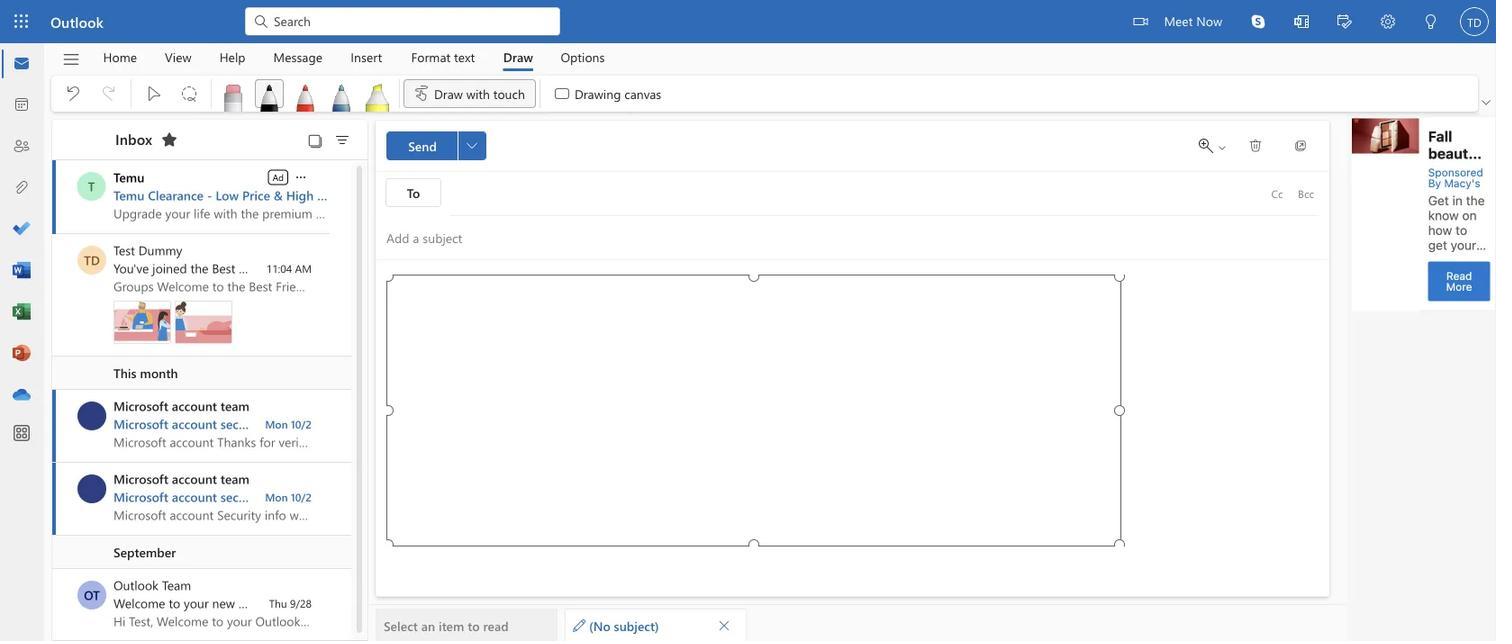 Task type: locate. For each thing, give the bounding box(es) containing it.

[[413, 85, 431, 103]]

you've
[[114, 260, 149, 277]]

tab list containing home
[[89, 43, 619, 71]]

1 mon from the top
[[265, 417, 288, 432]]

1 vertical spatial to
[[468, 617, 480, 634]]

 button
[[1238, 132, 1274, 160]]

Select a conversation checkbox
[[77, 475, 114, 504]]

4 microsoft from the top
[[114, 489, 168, 506]]


[[1134, 14, 1148, 29]]

0 vertical spatial mon
[[265, 417, 288, 432]]

low
[[216, 187, 239, 204]]

1 vertical spatial mon
[[265, 490, 288, 505]]

1 microsoft account team from the top
[[114, 398, 250, 415]]

0 vertical spatial 10/2
[[291, 417, 312, 432]]

2 microsoft account team from the top
[[114, 471, 250, 488]]

to do image
[[13, 221, 31, 239]]

attachment thumbnail image up this month
[[114, 301, 171, 344]]

message
[[274, 49, 323, 65]]

1 vertical spatial mt
[[83, 481, 101, 497]]

0 horizontal spatial  button
[[458, 132, 487, 160]]

 button
[[328, 127, 357, 152]]

 button down 'td' icon
[[1479, 94, 1495, 112]]

cc button
[[1263, 179, 1292, 208]]

 button
[[55, 79, 91, 108]]

navigation pane region
[[51, 113, 244, 642]]

 inside reading pane main content
[[467, 141, 478, 151]]

0 vertical spatial info
[[268, 416, 291, 433]]

1 temu from the top
[[114, 169, 145, 186]]

1 vertical spatial microsoft account team
[[114, 471, 250, 488]]

 button
[[1410, 0, 1454, 46]]

team up microsoft account security info verification
[[221, 398, 250, 415]]

temu for temu
[[114, 169, 145, 186]]

test dummy image
[[77, 246, 106, 275]]


[[1482, 98, 1491, 107], [467, 141, 478, 151]]

temu for temu clearance - low price & high quality
[[114, 187, 145, 204]]

1 horizontal spatial draw
[[503, 49, 533, 65]]

tab list
[[89, 43, 619, 71]]

1 vertical spatial temu
[[114, 187, 145, 204]]

mt inside microsoft account team image
[[83, 481, 101, 497]]


[[573, 620, 586, 632]]

mon
[[265, 417, 288, 432], [265, 490, 288, 505]]

draw inside the  draw with touch
[[434, 85, 463, 102]]

to down team
[[169, 595, 180, 612]]

thu 9/28
[[269, 597, 312, 611]]

september heading
[[52, 536, 351, 570]]


[[144, 85, 162, 103]]

 button right "send"
[[458, 132, 487, 160]]

attachment thumbnail image
[[114, 301, 171, 344], [175, 301, 232, 344]]


[[294, 170, 308, 185]]

0 horizontal spatial draw
[[434, 85, 463, 102]]


[[1338, 14, 1353, 29]]

temu right t
[[114, 169, 145, 186]]

 button
[[171, 79, 207, 108]]

0 vertical spatial 
[[1482, 98, 1491, 107]]

outlook banner
[[0, 0, 1497, 46]]

reading pane main content
[[369, 113, 1348, 642]]

1 info from the top
[[268, 416, 291, 433]]


[[553, 85, 571, 103]]

10/2 up was
[[291, 417, 312, 432]]

to left read
[[468, 617, 480, 634]]

more apps image
[[13, 425, 31, 443]]

security left was
[[221, 489, 265, 506]]


[[1294, 139, 1308, 153]]

team
[[221, 398, 250, 415], [221, 471, 250, 488]]

microsoft account security info verification
[[114, 416, 358, 433]]

1 vertical spatial team
[[221, 471, 250, 488]]

microsoft account team down this month heading at the left
[[114, 398, 250, 415]]

the
[[191, 260, 209, 277]]

 for the right  dropdown button
[[1482, 98, 1491, 107]]

Search field
[[272, 11, 550, 30]]

1 vertical spatial security
[[221, 489, 265, 506]]

0 vertical spatial outlook
[[50, 12, 104, 31]]

2 info from the top
[[268, 489, 291, 506]]

options
[[561, 49, 605, 65]]

2 attachment thumbnail image from the left
[[175, 301, 232, 344]]

application
[[0, 0, 1497, 642]]


[[1249, 139, 1263, 153]]

inbox 
[[115, 129, 178, 149]]

outlook inside message list no conversations selected list box
[[114, 577, 159, 594]]

 right "send" button
[[467, 141, 478, 151]]

account
[[172, 398, 217, 415], [172, 416, 217, 433], [172, 471, 217, 488], [172, 489, 217, 506], [314, 595, 358, 612]]

0 vertical spatial draw
[[503, 49, 533, 65]]

help
[[220, 49, 246, 65]]

this
[[114, 365, 137, 381]]

Select a conversation checkbox
[[77, 246, 114, 275]]

to button
[[386, 178, 442, 207]]

1 horizontal spatial  button
[[1479, 94, 1495, 112]]

mon 10/2 up was
[[265, 417, 312, 432]]

td
[[84, 252, 100, 269]]

friends
[[239, 260, 279, 277]]

info left was
[[268, 489, 291, 506]]

security for was
[[221, 489, 265, 506]]

1 horizontal spatial outlook
[[114, 577, 159, 594]]

1 vertical spatial info
[[268, 489, 291, 506]]

draw inside button
[[503, 49, 533, 65]]

info left verification
[[268, 416, 291, 433]]

security down this month heading at the left
[[221, 416, 265, 433]]

2 10/2 from the top
[[291, 490, 312, 505]]

bcc button
[[1292, 179, 1321, 208]]

1 vertical spatial outlook
[[114, 577, 159, 594]]

welcome to your new outlook.com account
[[114, 595, 358, 612]]

10/2 for was
[[291, 490, 312, 505]]

touch
[[494, 85, 525, 102]]

now
[[1197, 12, 1223, 29]]

format
[[411, 49, 451, 65]]

mt inside microsoft account team icon
[[83, 408, 101, 424]]

0 vertical spatial team
[[221, 398, 250, 415]]

0 vertical spatial to
[[169, 595, 180, 612]]

draw
[[503, 49, 533, 65], [434, 85, 463, 102]]

message list no conversations selected list box
[[52, 160, 368, 642]]

draw right 
[[434, 85, 463, 102]]

mon 10/2 for verification
[[265, 417, 312, 432]]

2 security from the top
[[221, 489, 265, 506]]

mt
[[83, 408, 101, 424], [83, 481, 101, 497]]

format text
[[411, 49, 475, 65]]

2 team from the top
[[221, 471, 250, 488]]

0 vertical spatial security
[[221, 416, 265, 433]]

ot
[[84, 587, 100, 604]]

mon left verification
[[265, 417, 288, 432]]


[[1425, 14, 1439, 29]]

 button
[[135, 79, 171, 108]]

2 microsoft from the top
[[114, 416, 168, 433]]

team
[[162, 577, 191, 594]]

outlook for outlook team
[[114, 577, 159, 594]]

2 temu from the top
[[114, 187, 145, 204]]

test dummy
[[114, 242, 182, 259]]

select an item to read button
[[376, 609, 558, 642]]

price
[[242, 187, 270, 204]]

draw up touch
[[503, 49, 533, 65]]

0 horizontal spatial 
[[467, 141, 478, 151]]

mon 10/2 left added
[[265, 490, 312, 505]]

1 horizontal spatial attachment thumbnail image
[[175, 301, 232, 344]]

Add a subject text field
[[376, 223, 1303, 252]]

left-rail-appbar navigation
[[4, 43, 40, 416]]

2 mon from the top
[[265, 490, 288, 505]]

1 security from the top
[[221, 416, 265, 433]]

1 vertical spatial  button
[[458, 132, 487, 160]]

1 vertical spatial 
[[467, 141, 478, 151]]

microsoft account team up microsoft account security info was added
[[114, 471, 250, 488]]

1 horizontal spatial 
[[1482, 98, 1491, 107]]

to inside message list no conversations selected list box
[[169, 595, 180, 612]]

1 horizontal spatial to
[[468, 617, 480, 634]]

0 horizontal spatial to
[[169, 595, 180, 612]]

0 vertical spatial  button
[[1479, 94, 1495, 112]]

 down 'td' icon
[[1482, 98, 1491, 107]]


[[1217, 142, 1228, 153]]

11:04 am
[[266, 261, 312, 276]]

mon for verification
[[265, 417, 288, 432]]

security for verification
[[221, 416, 265, 433]]

1 10/2 from the top
[[291, 417, 312, 432]]

1 vertical spatial 10/2
[[291, 490, 312, 505]]

0 vertical spatial temu
[[114, 169, 145, 186]]

info for was
[[268, 489, 291, 506]]

1 team from the top
[[221, 398, 250, 415]]

attachment thumbnail image up this month heading at the left
[[175, 301, 232, 344]]


[[1381, 14, 1396, 29]]

temu right temu icon
[[114, 187, 145, 204]]

mon left was
[[265, 490, 288, 505]]

microsoft account team image
[[77, 402, 106, 431]]

view button
[[151, 43, 205, 71]]

outlook up  button
[[50, 12, 104, 31]]


[[1252, 14, 1266, 29]]

tab list inside application
[[89, 43, 619, 71]]

 for  dropdown button inside reading pane main content
[[467, 141, 478, 151]]

selection group
[[135, 76, 207, 108]]

microsoft account team
[[114, 398, 250, 415], [114, 471, 250, 488]]

 button
[[1280, 0, 1324, 46]]

10/2 left added
[[291, 490, 312, 505]]

 drawing canvas
[[553, 85, 662, 103]]

welcome
[[114, 595, 165, 612]]

0 horizontal spatial outlook
[[50, 12, 104, 31]]

drawing
[[575, 85, 621, 102]]

cc
[[1272, 187, 1284, 201]]

files image
[[13, 179, 31, 197]]

1 mt from the top
[[83, 408, 101, 424]]

to inside "button"
[[468, 617, 480, 634]]

help button
[[206, 43, 259, 71]]

2 mon 10/2 from the top
[[265, 490, 312, 505]]

1 vertical spatial draw
[[434, 85, 463, 102]]

Message body, press Alt+F10 to exit text field
[[383, 271, 1319, 551]]

1 vertical spatial mon 10/2
[[265, 490, 312, 505]]

1 mon 10/2 from the top
[[265, 417, 312, 432]]

0 vertical spatial mt
[[83, 408, 101, 424]]

0 vertical spatial microsoft account team
[[114, 398, 250, 415]]

10/2 for verification
[[291, 417, 312, 432]]

1 attachment thumbnail image from the left
[[114, 301, 171, 344]]

outlook up welcome on the bottom of the page
[[114, 577, 159, 594]]

0 vertical spatial mon 10/2
[[265, 417, 312, 432]]

best
[[212, 260, 236, 277]]

clearance
[[148, 187, 204, 204]]

0 horizontal spatial attachment thumbnail image
[[114, 301, 171, 344]]

word image
[[13, 262, 31, 280]]

2 mt from the top
[[83, 481, 101, 497]]

team up microsoft account security info was added
[[221, 471, 250, 488]]

outlook inside banner
[[50, 12, 104, 31]]



Task type: vqa. For each thing, say whether or not it's contained in the screenshot.
the 
no



Task type: describe. For each thing, give the bounding box(es) containing it.
 button
[[1283, 132, 1319, 160]]

meet
[[1165, 12, 1193, 29]]

select an item to read
[[384, 617, 509, 634]]

am
[[295, 261, 312, 276]]

team for was
[[221, 471, 250, 488]]

outlook.com
[[239, 595, 311, 612]]

format text button
[[398, 43, 489, 71]]

people image
[[13, 138, 31, 156]]

this month heading
[[52, 357, 351, 390]]

outlook team image
[[77, 581, 106, 610]]

message list section
[[52, 115, 368, 642]]

&
[[274, 187, 283, 204]]

Select a conversation checkbox
[[77, 402, 114, 431]]


[[252, 13, 270, 31]]

powerpoint image
[[13, 345, 31, 363]]

verification
[[294, 416, 358, 433]]

 button
[[1237, 0, 1280, 43]]

send button
[[387, 132, 459, 160]]

this month
[[114, 365, 178, 381]]

insert
[[351, 49, 382, 65]]


[[1295, 14, 1309, 29]]

options button
[[547, 43, 619, 71]]

select
[[384, 617, 418, 634]]

excel image
[[13, 304, 31, 322]]

you've joined the best friends chat group
[[114, 260, 345, 277]]

1 microsoft from the top
[[114, 398, 168, 415]]


[[1199, 139, 1214, 153]]

thu
[[269, 597, 287, 611]]

 button
[[1367, 0, 1410, 46]]

high
[[286, 187, 314, 204]]

text
[[454, 49, 475, 65]]

chat
[[283, 260, 308, 277]]

outlook team
[[114, 577, 191, 594]]

Select a conversation checkbox
[[77, 581, 114, 610]]

mon for was
[[265, 490, 288, 505]]

outlook for outlook
[[50, 12, 104, 31]]

 draw with touch
[[413, 85, 525, 103]]

 button
[[303, 127, 328, 152]]


[[307, 133, 324, 149]]

mon 10/2 for was
[[265, 490, 312, 505]]

insert button
[[337, 43, 396, 71]]

-
[[207, 187, 212, 204]]

td image
[[1461, 7, 1490, 36]]

read
[[483, 617, 509, 634]]

3 microsoft from the top
[[114, 471, 168, 488]]

mail image
[[13, 55, 31, 73]]

send
[[408, 137, 437, 154]]

 button
[[1324, 0, 1367, 46]]

subject)
[[614, 617, 659, 634]]

 (no subject)
[[573, 617, 659, 634]]

view
[[165, 49, 192, 65]]

was
[[294, 489, 316, 506]]

undo group
[[55, 76, 127, 108]]

microsoft account team for microsoft account security info verification
[[114, 398, 250, 415]]


[[64, 85, 82, 103]]

draw button
[[490, 43, 547, 71]]

temu image
[[77, 172, 106, 201]]

application containing outlook
[[0, 0, 1497, 642]]

 search field
[[245, 0, 560, 41]]

microsoft account team image
[[77, 475, 106, 504]]

mt for microsoft account security info was added
[[83, 481, 101, 497]]

your
[[184, 595, 209, 612]]

 button
[[712, 613, 737, 638]]

added
[[320, 489, 356, 506]]

9/28
[[290, 597, 312, 611]]

ad
[[273, 171, 284, 183]]

group
[[312, 260, 345, 277]]

bcc
[[1299, 187, 1315, 201]]

team for verification
[[221, 398, 250, 415]]

inbox
[[115, 129, 152, 148]]

test
[[114, 242, 135, 259]]


[[180, 85, 198, 103]]

 button
[[293, 168, 309, 186]]

microsoft account team for microsoft account security info was added
[[114, 471, 250, 488]]

message button
[[260, 43, 336, 71]]

onedrive image
[[13, 387, 31, 405]]

inbox heading
[[92, 120, 184, 159]]

month
[[140, 365, 178, 381]]

meet now
[[1165, 12, 1223, 29]]

calendar image
[[13, 96, 31, 114]]

info for verification
[[268, 416, 291, 433]]


[[718, 620, 731, 632]]

t
[[88, 178, 95, 195]]

11:04
[[266, 261, 292, 276]]

item
[[439, 617, 464, 634]]

mt for microsoft account security info verification
[[83, 408, 101, 424]]

drawing tools group
[[215, 76, 396, 116]]

temu clearance - low price & high quality
[[114, 187, 358, 204]]


[[160, 131, 178, 149]]

new
[[212, 595, 235, 612]]

home
[[103, 49, 137, 65]]

joined
[[152, 260, 187, 277]]

home button
[[90, 43, 150, 71]]

an
[[421, 617, 435, 634]]

outlook link
[[50, 0, 104, 43]]

 button inside reading pane main content
[[458, 132, 487, 160]]

to
[[407, 184, 420, 201]]



